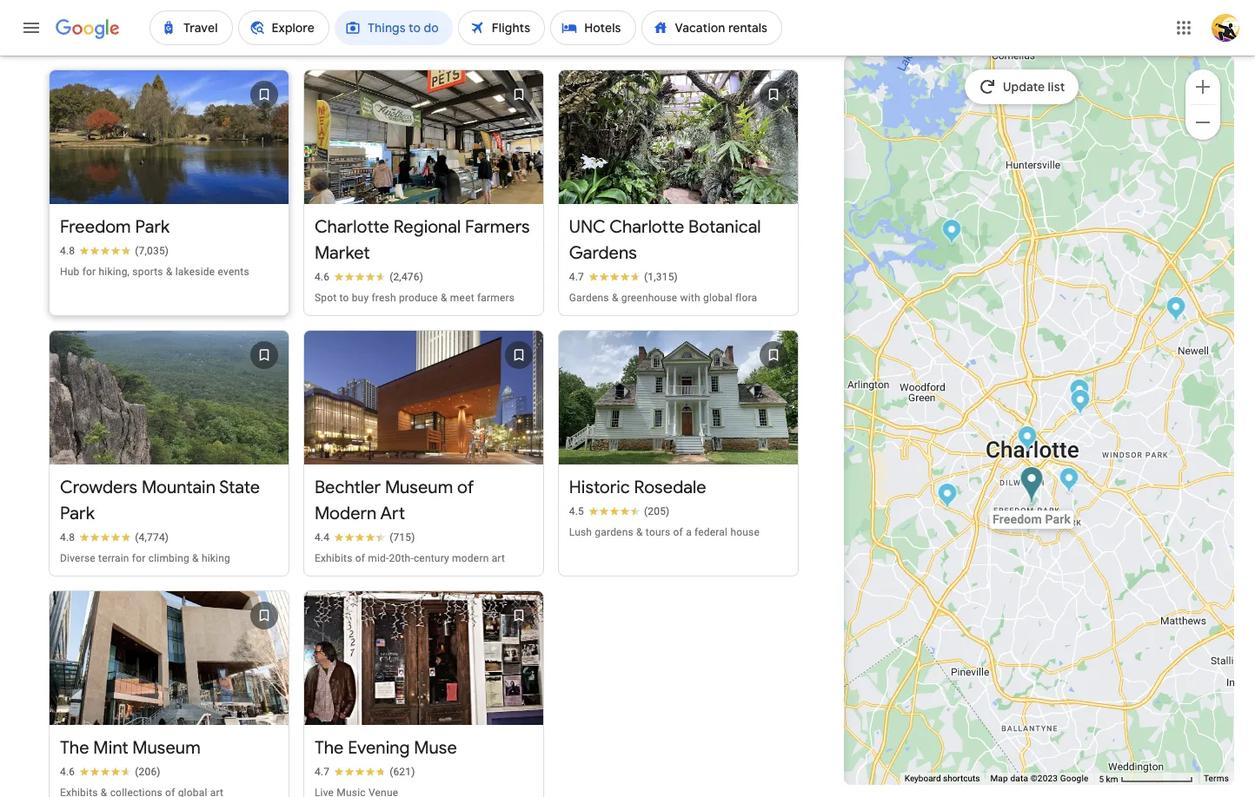 Task type: describe. For each thing, give the bounding box(es) containing it.
terms link
[[1204, 775, 1229, 784]]

4.5 for (205)
[[569, 506, 584, 518]]

of inside bechtler museum of modern art
[[457, 477, 474, 499]]

update list button
[[965, 70, 1079, 104]]

freedom park
[[60, 216, 170, 238]]

mid-
[[368, 553, 389, 565]]

historic rosedale image
[[1070, 379, 1090, 408]]

art
[[380, 503, 405, 525]]

gardens for manicured
[[113, 31, 152, 43]]

diverse
[[60, 553, 96, 565]]

center
[[348, 5, 379, 17]]

mountain
[[142, 477, 216, 499]]

the evening muse
[[315, 738, 457, 760]]

unc charlotte botanical gardens
[[569, 216, 761, 264]]

art
[[492, 553, 505, 565]]

1 vertical spatial of
[[673, 527, 683, 539]]

events
[[218, 266, 249, 278]]

farmers
[[465, 216, 530, 238]]

lush
[[569, 527, 592, 539]]

outdoor
[[639, 31, 677, 43]]

park inside crowders mountain state park
[[60, 503, 95, 525]]

5
[[1099, 775, 1104, 785]]

(7,035)
[[135, 245, 169, 257]]

(715)
[[390, 532, 415, 544]]

4.8 for freedom park
[[60, 245, 75, 257]]

park
[[730, 31, 751, 43]]

5 km button
[[1094, 774, 1199, 786]]

update
[[1003, 79, 1045, 95]]

mint
[[93, 738, 128, 760]]

map data ©2023 google
[[990, 775, 1089, 784]]

rosedale
[[634, 477, 706, 499]]

historic rosedale
[[569, 477, 706, 499]]

bechtler
[[315, 477, 381, 499]]

lakeside
[[175, 266, 215, 278]]

4.4
[[315, 532, 330, 544]]

4.6 for charlotte regional farmers market
[[315, 271, 330, 283]]

4.7 inside image
[[569, 10, 584, 23]]

house
[[731, 527, 760, 539]]

rafting
[[596, 31, 627, 43]]

botanical
[[688, 216, 761, 238]]

latta nature preserve image
[[942, 219, 962, 248]]

unc
[[569, 216, 606, 238]]

(9,503)
[[644, 10, 678, 23]]

& right sports
[[166, 266, 173, 278]]

spot to buy fresh produce & meet farmers
[[315, 292, 515, 304]]

4.6 for the mint museum
[[60, 767, 75, 779]]

1 vertical spatial for
[[132, 553, 146, 565]]

save the evening muse to collection image
[[498, 595, 540, 637]]

5 km
[[1099, 775, 1120, 785]]

4.8 out of 5 stars from 7,035 reviews image
[[60, 244, 169, 258]]

charlotte regional farmers market image
[[938, 483, 958, 512]]

zoom out map image
[[1193, 112, 1213, 133]]

data
[[1011, 775, 1028, 784]]

4.7 out of 5 stars from 9,503 reviews image
[[569, 10, 678, 23]]

evening
[[348, 738, 410, 760]]

visitor center with animals & a garden
[[315, 5, 496, 17]]

hub for hiking, sports & lakeside events
[[60, 266, 249, 278]]

adventure
[[680, 31, 727, 43]]

2 vertical spatial of
[[355, 553, 365, 565]]

(621)
[[390, 767, 415, 779]]

market
[[315, 243, 370, 264]]

greenhouse
[[621, 292, 677, 304]]

& left "hiking"
[[192, 553, 199, 565]]

gardens inside unc charlotte botanical gardens
[[569, 243, 637, 264]]

climbing
[[148, 553, 189, 565]]

& right animals
[[445, 5, 452, 17]]

the evening muse image
[[1071, 389, 1091, 418]]

km
[[1106, 775, 1118, 785]]

flora
[[735, 292, 757, 304]]

river rafting & outdoor adventure park
[[569, 31, 751, 43]]

save crowders mountain state park to collection image
[[243, 335, 285, 376]]

google
[[1060, 775, 1089, 784]]

save the mint museum to collection image
[[243, 595, 285, 637]]

list
[[1048, 79, 1065, 95]]

(1,315)
[[644, 271, 678, 283]]

meet
[[450, 292, 474, 304]]

tours
[[646, 527, 671, 539]]

gardens for lush
[[595, 527, 634, 539]]

charlotte inside charlotte regional farmers market
[[315, 216, 389, 238]]

regional
[[393, 216, 461, 238]]

& down 4.7 out of 5 stars from 1,315 reviews 'image'
[[612, 292, 619, 304]]

4.7 for unc charlotte botanical gardens
[[569, 271, 584, 283]]

(2,476)
[[390, 271, 423, 283]]

20th-
[[389, 553, 414, 565]]

save unc charlotte botanical gardens to collection image
[[752, 74, 794, 116]]

the mint museum image
[[1059, 468, 1079, 496]]

manicured
[[60, 31, 111, 43]]

crowders mountain state park
[[60, 477, 260, 525]]

4.5 out of 5 stars from 2,197 reviews image
[[60, 10, 169, 23]]



Task type: locate. For each thing, give the bounding box(es) containing it.
2 horizontal spatial of
[[673, 527, 683, 539]]

park up (7,035)
[[135, 216, 170, 238]]

(205)
[[644, 506, 670, 518]]

buy
[[352, 292, 369, 304]]

4.5 for (2,197)
[[60, 10, 75, 23]]

keyboard
[[905, 775, 941, 784]]

4.6 up the spot
[[315, 271, 330, 283]]

modern
[[315, 503, 377, 525]]

0 horizontal spatial museum
[[132, 738, 201, 760]]

exhibits
[[315, 553, 353, 565]]

bechtler museum of modern art
[[315, 477, 474, 525]]

gardens down unc
[[569, 243, 637, 264]]

charlotte up market
[[315, 216, 389, 238]]

muse
[[414, 738, 457, 760]]

bechtler museum of modern art image
[[1018, 426, 1038, 455]]

1 vertical spatial 4.6
[[60, 767, 75, 779]]

produce
[[399, 292, 438, 304]]

0 horizontal spatial of
[[355, 553, 365, 565]]

gardens down '4.5 out of 5 stars from 205 reviews' image
[[595, 527, 634, 539]]

4.6 down the mint museum
[[60, 767, 75, 779]]

a for &
[[454, 5, 460, 17]]

unc charlotte botanical gardens image
[[1166, 296, 1186, 325]]

4.8 up hub at the top
[[60, 245, 75, 257]]

1 vertical spatial 4.7
[[569, 271, 584, 283]]

the mint museum
[[60, 738, 201, 760]]

2 vertical spatial 4.7
[[315, 767, 330, 779]]

with left global
[[680, 292, 700, 304]]

4.7 down the evening muse
[[315, 767, 330, 779]]

1 horizontal spatial 4.5
[[569, 506, 584, 518]]

terms
[[1204, 775, 1229, 784]]

historic
[[569, 477, 630, 499]]

museum up '(206)'
[[132, 738, 201, 760]]

update list
[[1003, 79, 1065, 95]]

with
[[381, 5, 402, 17], [680, 292, 700, 304]]

4.8
[[60, 245, 75, 257], [60, 532, 75, 544]]

park down crowders
[[60, 503, 95, 525]]

1 horizontal spatial charlotte
[[610, 216, 684, 238]]

of right tours
[[673, 527, 683, 539]]

the up 4.7 out of 5 stars from 621 reviews 'image'
[[315, 738, 344, 760]]

4.8 up diverse at the bottom of page
[[60, 532, 75, 544]]

map
[[990, 775, 1008, 784]]

1 horizontal spatial park
[[135, 216, 170, 238]]

(4,774)
[[135, 532, 169, 544]]

1 vertical spatial with
[[680, 292, 700, 304]]

the for the evening muse
[[315, 738, 344, 760]]

the for the mint museum
[[60, 738, 89, 760]]

0 horizontal spatial gardens
[[113, 31, 152, 43]]

0 vertical spatial museum
[[385, 477, 453, 499]]

0 vertical spatial park
[[135, 216, 170, 238]]

with right center
[[381, 5, 402, 17]]

0 vertical spatial gardens
[[569, 243, 637, 264]]

for
[[82, 266, 96, 278], [132, 553, 146, 565]]

0 vertical spatial of
[[457, 477, 474, 499]]

freedom park image
[[1020, 467, 1044, 506]]

1 horizontal spatial a
[[686, 527, 692, 539]]

1 horizontal spatial with
[[680, 292, 700, 304]]

4.6 out of 5 stars from 2,476 reviews image
[[315, 270, 423, 284]]

federal
[[695, 527, 728, 539]]

save freedom park charlotte, north carolina to collection image
[[243, 74, 285, 116]]

2 4.8 from the top
[[60, 532, 75, 544]]

0 vertical spatial 4.7
[[569, 10, 584, 23]]

keyboard shortcuts button
[[905, 774, 980, 786]]

1 vertical spatial 4.5
[[569, 506, 584, 518]]

animals
[[404, 5, 442, 17]]

plant
[[164, 31, 188, 43]]

1 vertical spatial museum
[[132, 738, 201, 760]]

museum
[[385, 477, 453, 499], [132, 738, 201, 760]]

4.5
[[60, 10, 75, 23], [569, 506, 584, 518]]

0 horizontal spatial charlotte
[[315, 216, 389, 238]]

0 vertical spatial a
[[454, 5, 460, 17]]

0 vertical spatial gardens
[[113, 31, 152, 43]]

0 vertical spatial 4.5
[[60, 10, 75, 23]]

charlotte
[[315, 216, 389, 238], [610, 216, 684, 238]]

a left garden
[[454, 5, 460, 17]]

4.8 inside image
[[60, 532, 75, 544]]

zoom in map image
[[1193, 76, 1213, 97]]

4.5 up lush
[[569, 506, 584, 518]]

& left the "plant"
[[155, 31, 162, 43]]

1 horizontal spatial for
[[132, 553, 146, 565]]

of left mid-
[[355, 553, 365, 565]]

4.6 out of 5 stars from 206 reviews image
[[60, 766, 161, 780]]

4.8 for crowders mountain state park
[[60, 532, 75, 544]]

shortcuts
[[943, 775, 980, 784]]

0 horizontal spatial with
[[381, 5, 402, 17]]

spot
[[315, 292, 337, 304]]

0 horizontal spatial 4.5
[[60, 10, 75, 23]]

keyboard shortcuts
[[905, 775, 980, 784]]

to
[[339, 292, 349, 304]]

diverse terrain for climbing & hiking
[[60, 553, 230, 565]]

conservatory
[[191, 31, 253, 43]]

2 charlotte from the left
[[610, 216, 684, 238]]

of up "modern"
[[457, 477, 474, 499]]

main menu image
[[21, 17, 42, 38]]

for right hub at the top
[[82, 266, 96, 278]]

1 horizontal spatial the
[[315, 738, 344, 760]]

4.8 inside image
[[60, 245, 75, 257]]

charlotte up (1,315)
[[610, 216, 684, 238]]

4.5 up manicured
[[60, 10, 75, 23]]

4.8 out of 5 stars from 4,774 reviews image
[[60, 531, 169, 545]]

map region
[[790, 0, 1235, 798]]

0 horizontal spatial a
[[454, 5, 460, 17]]

gardens & greenhouse with global flora
[[569, 292, 757, 304]]

(206)
[[135, 767, 161, 779]]

river
[[569, 31, 593, 43]]

1 vertical spatial a
[[686, 527, 692, 539]]

1 horizontal spatial 4.6
[[315, 271, 330, 283]]

&
[[445, 5, 452, 17], [155, 31, 162, 43], [630, 31, 637, 43], [166, 266, 173, 278], [441, 292, 447, 304], [612, 292, 619, 304], [636, 527, 643, 539], [192, 553, 199, 565]]

gardens down 4.5 out of 5 stars from 2,197 reviews image
[[113, 31, 152, 43]]

save charlotte regional farmers market to collection image
[[498, 74, 540, 116]]

1 4.8 from the top
[[60, 245, 75, 257]]

1 horizontal spatial of
[[457, 477, 474, 499]]

1 vertical spatial park
[[60, 503, 95, 525]]

1 horizontal spatial gardens
[[595, 527, 634, 539]]

& right rafting
[[630, 31, 637, 43]]

gardens
[[569, 243, 637, 264], [569, 292, 609, 304]]

freedom
[[60, 216, 131, 238]]

charlotte regional farmers market
[[315, 216, 530, 264]]

2 the from the left
[[315, 738, 344, 760]]

(2,197)
[[135, 10, 169, 23]]

4.7
[[569, 10, 584, 23], [569, 271, 584, 283], [315, 767, 330, 779]]

exhibits of mid-20th-century modern art
[[315, 553, 505, 565]]

4.7 for the evening muse
[[315, 767, 330, 779]]

0 horizontal spatial the
[[60, 738, 89, 760]]

0 horizontal spatial park
[[60, 503, 95, 525]]

museum up art
[[385, 477, 453, 499]]

state
[[219, 477, 260, 499]]

1 gardens from the top
[[569, 243, 637, 264]]

modern
[[452, 553, 489, 565]]

4.7 down unc
[[569, 271, 584, 283]]

park
[[135, 216, 170, 238], [60, 503, 95, 525]]

1 charlotte from the left
[[315, 216, 389, 238]]

& left meet
[[441, 292, 447, 304]]

garden
[[463, 5, 496, 17]]

2 gardens from the top
[[569, 292, 609, 304]]

global
[[703, 292, 733, 304]]

terrain
[[98, 553, 129, 565]]

hiking,
[[99, 266, 130, 278]]

a left federal
[[686, 527, 692, 539]]

4.7 out of 5 stars from 621 reviews image
[[315, 766, 415, 780]]

0 horizontal spatial for
[[82, 266, 96, 278]]

lush gardens & tours of a federal house
[[569, 527, 760, 539]]

for down (4,774)
[[132, 553, 146, 565]]

visitor
[[315, 5, 346, 17]]

4.7 up river
[[569, 10, 584, 23]]

museum inside bechtler museum of modern art
[[385, 477, 453, 499]]

4.4 out of 5 stars from 715 reviews image
[[315, 531, 415, 545]]

the
[[60, 738, 89, 760], [315, 738, 344, 760]]

1 vertical spatial 4.8
[[60, 532, 75, 544]]

0 horizontal spatial 4.6
[[60, 767, 75, 779]]

1 vertical spatial gardens
[[595, 527, 634, 539]]

1 the from the left
[[60, 738, 89, 760]]

charlotte inside unc charlotte botanical gardens
[[610, 216, 684, 238]]

manicured gardens & plant conservatory
[[60, 31, 253, 43]]

hub
[[60, 266, 80, 278]]

hiking
[[202, 553, 230, 565]]

the left mint
[[60, 738, 89, 760]]

1 horizontal spatial museum
[[385, 477, 453, 499]]

farmers
[[477, 292, 515, 304]]

save historic rosedale charlotte, north carolina to collection image
[[752, 335, 794, 376]]

4.7 out of 5 stars from 1,315 reviews image
[[569, 270, 678, 284]]

©2023
[[1031, 775, 1058, 784]]

save bechtler museum of modern art to collection image
[[498, 335, 540, 376]]

0 vertical spatial with
[[381, 5, 402, 17]]

gardens down 4.7 out of 5 stars from 1,315 reviews 'image'
[[569, 292, 609, 304]]

a for of
[[686, 527, 692, 539]]

0 vertical spatial 4.8
[[60, 245, 75, 257]]

of
[[457, 477, 474, 499], [673, 527, 683, 539], [355, 553, 365, 565]]

sports
[[132, 266, 163, 278]]

century
[[414, 553, 449, 565]]

crowders
[[60, 477, 137, 499]]

4.5 out of 5 stars from 205 reviews image
[[569, 505, 670, 519]]

fresh
[[372, 292, 396, 304]]

& left tours
[[636, 527, 643, 539]]

1 vertical spatial gardens
[[569, 292, 609, 304]]

visitor center with animals & a garden link
[[304, 0, 543, 55]]

0 vertical spatial 4.6
[[315, 271, 330, 283]]

0 vertical spatial for
[[82, 266, 96, 278]]



Task type: vqa. For each thing, say whether or not it's contained in the screenshot.


